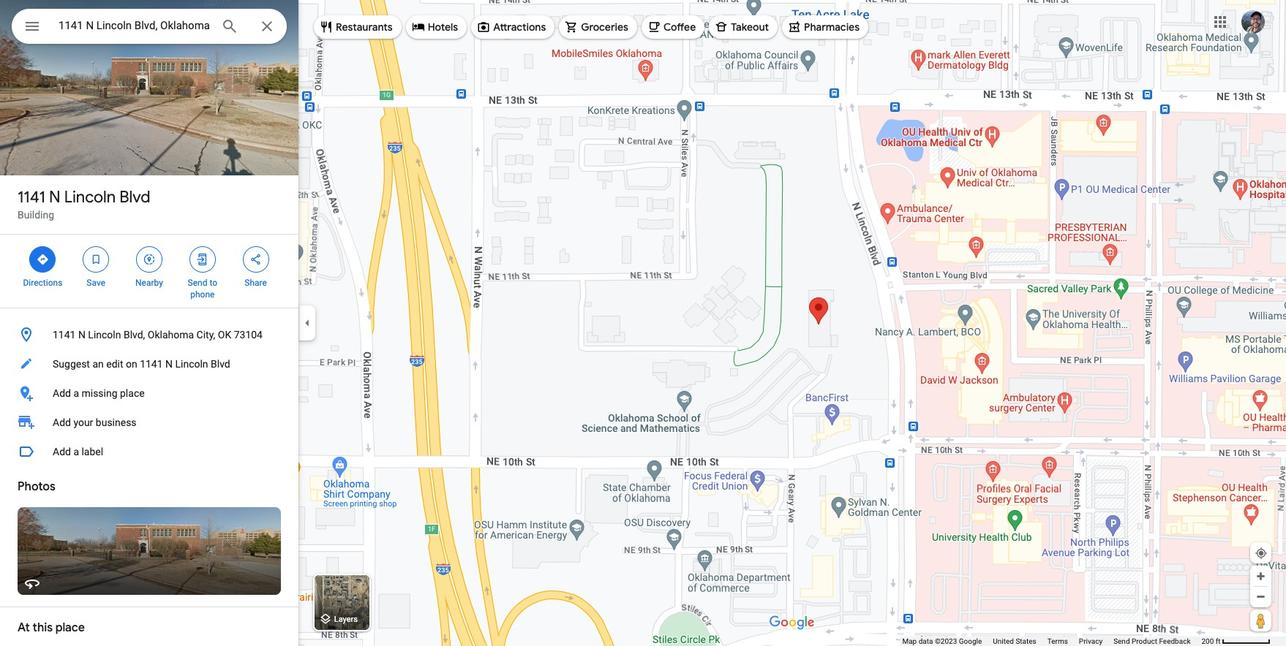 Task type: describe. For each thing, give the bounding box(es) containing it.
actions for 1141 n lincoln blvd region
[[0, 235, 299, 308]]

at
[[18, 621, 30, 636]]

200 ft button
[[1202, 638, 1271, 646]]

privacy button
[[1079, 637, 1103, 647]]


[[36, 252, 49, 268]]

save
[[87, 278, 105, 288]]

united
[[993, 638, 1014, 646]]

collapse side panel image
[[299, 315, 315, 332]]

label
[[82, 446, 103, 458]]

groceries button
[[559, 10, 637, 45]]

1141 n lincoln blvd building
[[18, 187, 150, 221]]

united states
[[993, 638, 1037, 646]]

send for send product feedback
[[1114, 638, 1130, 646]]

restaurants
[[336, 20, 393, 34]]

phone
[[190, 290, 215, 300]]

at this place
[[18, 621, 85, 636]]


[[143, 252, 156, 268]]

zoom out image
[[1256, 592, 1267, 603]]

a for label
[[73, 446, 79, 458]]

footer inside google maps element
[[903, 637, 1202, 647]]

edit
[[106, 359, 123, 370]]

terms
[[1048, 638, 1068, 646]]

ft
[[1216, 638, 1221, 646]]


[[89, 252, 103, 268]]

attractions button
[[471, 10, 555, 45]]

1141 n lincoln blvd, oklahoma city, ok 73104 button
[[0, 321, 299, 350]]

suggest an edit on 1141 n lincoln blvd button
[[0, 350, 299, 379]]

suggest
[[53, 359, 90, 370]]

terms button
[[1048, 637, 1068, 647]]

map
[[903, 638, 917, 646]]

add a label
[[53, 446, 103, 458]]

restaurants button
[[314, 10, 402, 45]]

1141 for blvd
[[18, 187, 45, 208]]

n inside "button"
[[165, 359, 173, 370]]

takeout button
[[709, 10, 778, 45]]

coffee button
[[642, 10, 705, 45]]

ok
[[218, 329, 231, 341]]

building
[[18, 209, 54, 221]]

google maps element
[[0, 0, 1287, 647]]

directions
[[23, 278, 62, 288]]


[[23, 16, 41, 37]]

 button
[[12, 9, 53, 47]]

 search field
[[12, 9, 287, 47]]

photos
[[18, 480, 55, 495]]

blvd inside "button"
[[211, 359, 230, 370]]

200
[[1202, 638, 1214, 646]]

suggest an edit on 1141 n lincoln blvd
[[53, 359, 230, 370]]

send for send to phone
[[188, 278, 207, 288]]

a for missing
[[73, 388, 79, 400]]

groceries
[[581, 20, 629, 34]]

oklahoma
[[148, 329, 194, 341]]

add a label button
[[0, 438, 299, 467]]

pharmacies
[[804, 20, 860, 34]]

lincoln for blvd
[[64, 187, 116, 208]]

on
[[126, 359, 137, 370]]

n for blvd,
[[78, 329, 86, 341]]

google account: cj baylor  
(christian.baylor@adept.ai) image
[[1242, 10, 1265, 33]]


[[196, 252, 209, 268]]

missing
[[82, 388, 118, 400]]



Task type: locate. For each thing, give the bounding box(es) containing it.
1141 inside "1141 n lincoln blvd building"
[[18, 187, 45, 208]]

layers
[[334, 616, 358, 625]]

0 vertical spatial blvd
[[119, 187, 150, 208]]

2 a from the top
[[73, 446, 79, 458]]

lincoln inside "button"
[[175, 359, 208, 370]]

add your business link
[[0, 408, 299, 438]]

0 vertical spatial add
[[53, 388, 71, 400]]

add for add a label
[[53, 446, 71, 458]]

send up phone
[[188, 278, 207, 288]]

zoom in image
[[1256, 572, 1267, 583]]

add inside button
[[53, 388, 71, 400]]


[[249, 252, 262, 268]]

to
[[210, 278, 217, 288]]

n inside button
[[78, 329, 86, 341]]

73104
[[234, 329, 263, 341]]

share
[[245, 278, 267, 288]]

add
[[53, 388, 71, 400], [53, 417, 71, 429], [53, 446, 71, 458]]

add a missing place
[[53, 388, 145, 400]]

send inside the send to phone
[[188, 278, 207, 288]]

n up building
[[49, 187, 60, 208]]

add down "suggest"
[[53, 388, 71, 400]]

n
[[49, 187, 60, 208], [78, 329, 86, 341], [165, 359, 173, 370]]

0 horizontal spatial 1141
[[18, 187, 45, 208]]

city,
[[197, 329, 215, 341]]

google
[[959, 638, 982, 646]]

1141 right on
[[140, 359, 163, 370]]

lincoln
[[64, 187, 116, 208], [88, 329, 121, 341], [175, 359, 208, 370]]

n inside "1141 n lincoln blvd building"
[[49, 187, 60, 208]]

send left product
[[1114, 638, 1130, 646]]

a inside button
[[73, 388, 79, 400]]

1 vertical spatial 1141
[[53, 329, 76, 341]]

None field
[[59, 17, 209, 34]]

lincoln inside "1141 n lincoln blvd building"
[[64, 187, 116, 208]]

2 horizontal spatial 1141
[[140, 359, 163, 370]]

a left missing
[[73, 388, 79, 400]]

1141
[[18, 187, 45, 208], [53, 329, 76, 341], [140, 359, 163, 370]]

1 vertical spatial n
[[78, 329, 86, 341]]

add for add a missing place
[[53, 388, 71, 400]]

2 vertical spatial n
[[165, 359, 173, 370]]

1 add from the top
[[53, 388, 71, 400]]

1141 up "suggest"
[[53, 329, 76, 341]]

blvd down ok
[[211, 359, 230, 370]]

2 vertical spatial add
[[53, 446, 71, 458]]

1141 n lincoln blvd, oklahoma city, ok 73104
[[53, 329, 263, 341]]

1 horizontal spatial blvd
[[211, 359, 230, 370]]

nearby
[[135, 278, 163, 288]]

1 vertical spatial place
[[55, 621, 85, 636]]

add a missing place button
[[0, 379, 299, 408]]

add your business
[[53, 417, 137, 429]]

place down on
[[120, 388, 145, 400]]

1141 N Lincoln Blvd, Oklahoma City, OK 73104 field
[[12, 9, 287, 44]]

pharmacies button
[[782, 10, 869, 45]]

none field inside 1141 n lincoln blvd, oklahoma city, ok 73104 field
[[59, 17, 209, 34]]

footer
[[903, 637, 1202, 647]]

1 vertical spatial a
[[73, 446, 79, 458]]

0 horizontal spatial n
[[49, 187, 60, 208]]

2 vertical spatial 1141
[[140, 359, 163, 370]]

blvd,
[[124, 329, 145, 341]]

add left your
[[53, 417, 71, 429]]

0 vertical spatial a
[[73, 388, 79, 400]]

lincoln left 'blvd,'
[[88, 329, 121, 341]]

lincoln inside button
[[88, 329, 121, 341]]

0 vertical spatial send
[[188, 278, 207, 288]]

2 vertical spatial lincoln
[[175, 359, 208, 370]]

3 add from the top
[[53, 446, 71, 458]]

1141 for blvd,
[[53, 329, 76, 341]]

0 horizontal spatial send
[[188, 278, 207, 288]]

1 horizontal spatial 1141
[[53, 329, 76, 341]]

place right this
[[55, 621, 85, 636]]

send to phone
[[188, 278, 217, 300]]

1 horizontal spatial place
[[120, 388, 145, 400]]

0 horizontal spatial place
[[55, 621, 85, 636]]

0 vertical spatial 1141
[[18, 187, 45, 208]]

send inside button
[[1114, 638, 1130, 646]]

a
[[73, 388, 79, 400], [73, 446, 79, 458]]

lincoln down city,
[[175, 359, 208, 370]]

add left "label"
[[53, 446, 71, 458]]

add inside button
[[53, 446, 71, 458]]

blvd
[[119, 187, 150, 208], [211, 359, 230, 370]]

1 horizontal spatial send
[[1114, 638, 1130, 646]]

hotels button
[[406, 10, 467, 45]]

n up "suggest"
[[78, 329, 86, 341]]

coffee
[[664, 20, 696, 34]]

1 vertical spatial blvd
[[211, 359, 230, 370]]

blvd inside "1141 n lincoln blvd building"
[[119, 187, 150, 208]]

2 add from the top
[[53, 417, 71, 429]]

data
[[919, 638, 933, 646]]

n for blvd
[[49, 187, 60, 208]]

1141 inside "button"
[[140, 359, 163, 370]]

your
[[73, 417, 93, 429]]

place
[[120, 388, 145, 400], [55, 621, 85, 636]]

200 ft
[[1202, 638, 1221, 646]]

product
[[1132, 638, 1158, 646]]

1141 up building
[[18, 187, 45, 208]]

©2023
[[935, 638, 957, 646]]

hotels
[[428, 20, 458, 34]]

0 vertical spatial lincoln
[[64, 187, 116, 208]]

this
[[33, 621, 53, 636]]

attractions
[[493, 20, 546, 34]]

an
[[93, 359, 104, 370]]

1141 n lincoln blvd main content
[[0, 0, 299, 647]]

1 vertical spatial lincoln
[[88, 329, 121, 341]]

send product feedback button
[[1114, 637, 1191, 647]]

send
[[188, 278, 207, 288], [1114, 638, 1130, 646]]

0 vertical spatial place
[[120, 388, 145, 400]]

footer containing map data ©2023 google
[[903, 637, 1202, 647]]

1 a from the top
[[73, 388, 79, 400]]

states
[[1016, 638, 1037, 646]]

lincoln up 
[[64, 187, 116, 208]]

1 vertical spatial add
[[53, 417, 71, 429]]

show your location image
[[1255, 547, 1268, 561]]

a inside button
[[73, 446, 79, 458]]

place inside button
[[120, 388, 145, 400]]

a left "label"
[[73, 446, 79, 458]]

n down oklahoma
[[165, 359, 173, 370]]

1141 inside button
[[53, 329, 76, 341]]

send product feedback
[[1114, 638, 1191, 646]]

map data ©2023 google
[[903, 638, 982, 646]]

feedback
[[1160, 638, 1191, 646]]

privacy
[[1079, 638, 1103, 646]]

1 horizontal spatial n
[[78, 329, 86, 341]]

lincoln for blvd,
[[88, 329, 121, 341]]

business
[[96, 417, 137, 429]]

0 horizontal spatial blvd
[[119, 187, 150, 208]]

0 vertical spatial n
[[49, 187, 60, 208]]

takeout
[[731, 20, 769, 34]]

show street view coverage image
[[1251, 610, 1272, 632]]

blvd up  at the top
[[119, 187, 150, 208]]

1 vertical spatial send
[[1114, 638, 1130, 646]]

2 horizontal spatial n
[[165, 359, 173, 370]]

add for add your business
[[53, 417, 71, 429]]

united states button
[[993, 637, 1037, 647]]



Task type: vqa. For each thing, say whether or not it's contained in the screenshot.
States
yes



